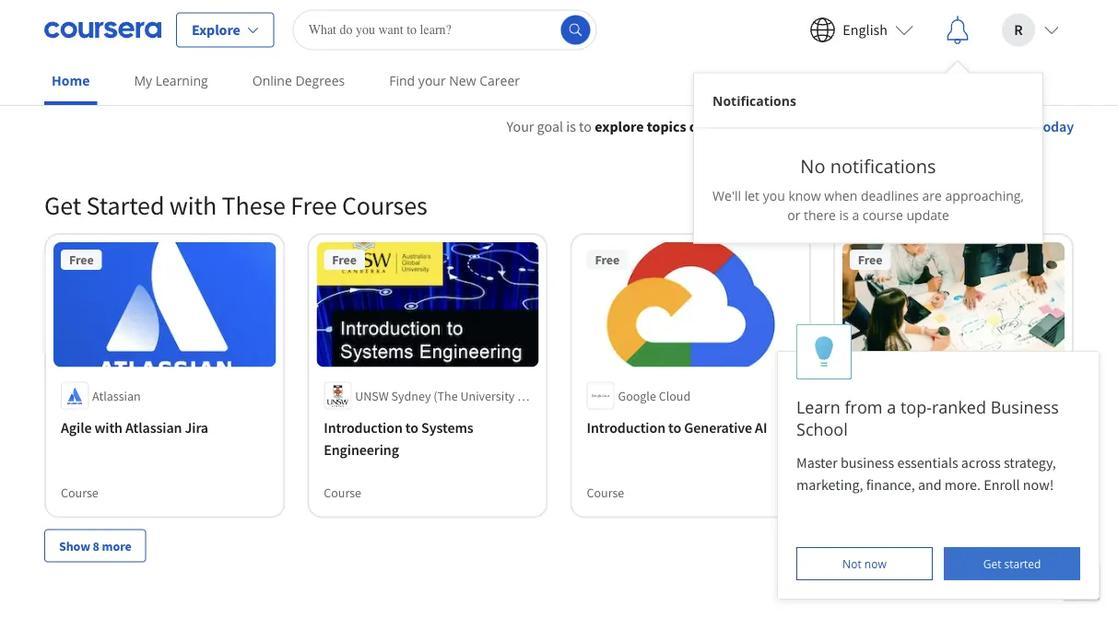 Task type: vqa. For each thing, say whether or not it's contained in the screenshot.
The
no



Task type: locate. For each thing, give the bounding box(es) containing it.
earn your degree collection element
[[44, 593, 1075, 619]]

1 introduction from the left
[[324, 419, 403, 438]]

free
[[291, 190, 337, 222], [69, 252, 94, 268], [332, 252, 357, 268], [595, 252, 620, 268], [859, 252, 883, 268]]

get for get started
[[984, 557, 1002, 572]]

a
[[811, 117, 819, 136], [853, 206, 860, 224], [888, 396, 897, 419]]

1 horizontal spatial a
[[853, 206, 860, 224]]

1 vertical spatial new
[[355, 407, 379, 423]]

product management link
[[850, 418, 1058, 440]]

master
[[797, 454, 838, 472]]

your for set
[[971, 117, 1000, 136]]

unsw
[[355, 388, 389, 405]]

agile with atlassian jira link
[[61, 418, 269, 440]]

smile image
[[860, 287, 883, 309]]

1 course from the left
[[61, 485, 99, 502]]

0 vertical spatial with
[[170, 190, 217, 222]]

get left started at the bottom of page
[[984, 557, 1002, 572]]

4 course from the left
[[850, 485, 888, 502]]

of right university in the left bottom of the page
[[518, 388, 528, 405]]

2 horizontal spatial a
[[888, 396, 897, 419]]

are
[[923, 187, 943, 204]]

introduction inside "introduction to generative ai" link
[[587, 419, 666, 438]]

new
[[449, 72, 477, 89], [355, 407, 379, 423]]

set your goals today button
[[939, 115, 1075, 137]]

r button
[[988, 0, 1075, 59]]

8
[[93, 538, 100, 555]]

started
[[86, 190, 165, 222]]

1 horizontal spatial introduction
[[587, 419, 666, 438]]

palermo
[[965, 388, 1010, 405]]

of
[[742, 117, 755, 136], [518, 388, 528, 405]]

introduction down google
[[587, 419, 666, 438]]

0 vertical spatial get
[[44, 190, 81, 222]]

update
[[907, 206, 950, 224]]

your for find
[[419, 72, 446, 89]]

a right as
[[811, 117, 819, 136]]

introduction up engineering
[[324, 419, 403, 438]]

course
[[61, 485, 99, 502], [324, 485, 362, 502], [587, 485, 625, 502], [850, 485, 888, 502]]

school
[[797, 418, 848, 441]]

sydney
[[392, 388, 431, 405]]

None search field
[[293, 10, 597, 50]]

atlassian up "agile with atlassian jira"
[[92, 388, 141, 405]]

google cloud
[[619, 388, 691, 405]]

0 vertical spatial is
[[567, 117, 576, 136]]

agile with atlassian jira
[[61, 419, 208, 438]]

is
[[567, 117, 576, 136], [840, 206, 849, 224]]

your right find
[[419, 72, 446, 89]]

learning
[[156, 72, 208, 89]]

started
[[1005, 557, 1042, 572]]

jira
[[185, 419, 208, 438]]

of left work
[[742, 117, 755, 136]]

product right as
[[822, 117, 874, 136]]

get left started
[[44, 190, 81, 222]]

goal
[[537, 117, 564, 136]]

1 horizontal spatial is
[[840, 206, 849, 224]]

your inside dropdown button
[[971, 117, 1000, 136]]

ai
[[756, 419, 768, 438]]

with
[[170, 190, 217, 222], [95, 419, 123, 438]]

atlassian
[[92, 388, 141, 405], [125, 419, 182, 438]]

1 vertical spatial a
[[853, 206, 860, 224]]

to for introduction to systems engineering
[[406, 419, 419, 438]]

1 vertical spatial is
[[840, 206, 849, 224]]

0 horizontal spatial to
[[406, 419, 419, 438]]

1 horizontal spatial new
[[449, 72, 477, 89]]

now!
[[1024, 476, 1055, 494]]

approaching,
[[946, 187, 1025, 204]]

introduction to systems engineering
[[324, 419, 474, 460]]

2 introduction from the left
[[587, 419, 666, 438]]

0 horizontal spatial of
[[518, 388, 528, 405]]

get inside main content
[[44, 190, 81, 222]]

0 vertical spatial a
[[811, 117, 819, 136]]

there
[[804, 206, 837, 224]]

3 course from the left
[[587, 485, 625, 502]]

introduction
[[324, 419, 403, 438], [587, 419, 666, 438]]

show 8 more button
[[44, 530, 146, 563]]

explore button
[[176, 12, 275, 48]]

get started with these free courses main content
[[0, 93, 1119, 619]]

1 vertical spatial of
[[518, 388, 528, 405]]

0 horizontal spatial new
[[355, 407, 379, 423]]

line chart image
[[860, 220, 883, 243]]

a left top- at the right bottom of the page
[[888, 396, 897, 419]]

with right agile
[[95, 419, 123, 438]]

is down when
[[840, 206, 849, 224]]

1 vertical spatial get
[[984, 557, 1002, 572]]

repeat image
[[860, 254, 883, 276]]

these
[[222, 190, 286, 222]]

0 horizontal spatial get
[[44, 190, 81, 222]]

0 horizontal spatial introduction
[[324, 419, 403, 438]]

new down the unsw
[[355, 407, 379, 423]]

introduction for introduction to generative ai
[[587, 419, 666, 438]]

to inside introduction to systems engineering
[[406, 419, 419, 438]]

more
[[102, 538, 132, 555]]

0 horizontal spatial with
[[95, 419, 123, 438]]

manager
[[877, 117, 933, 136]]

0 vertical spatial of
[[742, 117, 755, 136]]

now
[[865, 557, 887, 572]]

get inside alice element
[[984, 557, 1002, 572]]

show
[[59, 538, 90, 555]]

atlassian left jira
[[125, 419, 182, 438]]

more.
[[945, 476, 982, 494]]

0 horizontal spatial your
[[419, 72, 446, 89]]

1 vertical spatial your
[[971, 117, 1000, 136]]

course for agile with atlassian jira
[[61, 485, 99, 502]]

my learning link
[[127, 60, 216, 101]]

0 horizontal spatial a
[[811, 117, 819, 136]]

get started with these free courses collection element
[[33, 160, 1086, 593]]

your
[[419, 72, 446, 89], [971, 117, 1000, 136]]

2 course from the left
[[324, 485, 362, 502]]

course for introduction to systems engineering
[[324, 485, 362, 502]]

my learning
[[134, 72, 208, 89]]

to down cloud
[[669, 419, 682, 438]]

2 vertical spatial a
[[888, 396, 897, 419]]

of inside unsw sydney (the university of new south wales)
[[518, 388, 528, 405]]

1 vertical spatial product
[[850, 419, 900, 438]]

to
[[579, 117, 592, 136], [406, 419, 419, 438], [669, 419, 682, 438]]

new left career on the left
[[449, 72, 477, 89]]

and
[[919, 476, 942, 494]]

introduction inside introduction to systems engineering
[[324, 419, 403, 438]]

essentials
[[898, 454, 959, 472]]

google
[[619, 388, 657, 405]]

career
[[480, 72, 520, 89]]

work
[[758, 117, 791, 136]]

to down sydney
[[406, 419, 419, 438]]

learn
[[797, 396, 841, 419]]

0 vertical spatial atlassian
[[92, 388, 141, 405]]

online degrees
[[253, 72, 345, 89]]

introduction to systems engineering link
[[324, 418, 532, 462]]

1 horizontal spatial your
[[971, 117, 1000, 136]]

1 vertical spatial atlassian
[[125, 419, 182, 438]]

with left these
[[170, 190, 217, 222]]

0 vertical spatial product
[[822, 117, 874, 136]]

home link
[[44, 60, 97, 105]]

0 horizontal spatial is
[[567, 117, 576, 136]]

to left explore on the right
[[579, 117, 592, 136]]

2 horizontal spatial to
[[669, 419, 682, 438]]

is inside notifications no notifications we'll let you know when deadlines are approaching, or there is a course update
[[840, 206, 849, 224]]

product down from
[[850, 419, 900, 438]]

1 horizontal spatial with
[[170, 190, 217, 222]]

is right goal at top
[[567, 117, 576, 136]]

1 horizontal spatial get
[[984, 557, 1002, 572]]

management
[[903, 419, 985, 438]]

free for introduction to systems engineering
[[332, 252, 357, 268]]

a left line chart image
[[853, 206, 860, 224]]

alice element
[[778, 325, 1100, 601]]

notifications no notifications we'll let you know when deadlines are approaching, or there is a course update
[[713, 92, 1025, 224]]

your right set
[[971, 117, 1000, 136]]

universidad de palermo
[[882, 388, 1010, 405]]

get for get started with these free courses
[[44, 190, 81, 222]]

0 vertical spatial your
[[419, 72, 446, 89]]



Task type: describe. For each thing, give the bounding box(es) containing it.
know
[[789, 187, 822, 204]]

enroll
[[984, 476, 1021, 494]]

you
[[763, 187, 786, 204]]

business
[[991, 396, 1060, 419]]

a inside get started with these free courses main content
[[811, 117, 819, 136]]

top-
[[901, 396, 933, 419]]

course
[[863, 206, 904, 224]]

across
[[962, 454, 1002, 472]]

set
[[948, 117, 969, 136]]

systems
[[422, 419, 474, 438]]

wales)
[[417, 407, 452, 423]]

explore
[[192, 21, 240, 39]]

coursera image
[[44, 15, 161, 45]]

finance,
[[867, 476, 916, 494]]

not now
[[843, 557, 887, 572]]

outside
[[690, 117, 739, 136]]

universidad
[[882, 388, 946, 405]]

not
[[843, 557, 862, 572]]

my
[[134, 72, 152, 89]]

show 8 more
[[59, 538, 132, 555]]

course for introduction to generative ai
[[587, 485, 625, 502]]

find your new career link
[[382, 60, 528, 101]]

marketing,
[[797, 476, 864, 494]]

notifications
[[831, 154, 937, 179]]

online degrees link
[[245, 60, 353, 101]]

product management
[[850, 419, 985, 438]]

1 horizontal spatial of
[[742, 117, 755, 136]]

(the
[[434, 388, 458, 405]]

course for product management
[[850, 485, 888, 502]]

master business essentials across strategy, marketing, finance, and more. enroll now!
[[797, 454, 1060, 494]]

english button
[[795, 0, 929, 59]]

topics
[[647, 117, 687, 136]]

free for agile with atlassian jira
[[69, 252, 94, 268]]

no
[[801, 154, 826, 179]]

from
[[845, 396, 883, 419]]

notifications
[[713, 92, 797, 110]]

help center image
[[1071, 571, 1093, 593]]

get started
[[984, 557, 1042, 572]]

not now button
[[797, 548, 933, 581]]

cloud
[[659, 388, 691, 405]]

lightbulb tip image
[[815, 336, 834, 368]]

english
[[843, 21, 888, 39]]

generative
[[685, 419, 753, 438]]

introduction for introduction to systems engineering
[[324, 419, 403, 438]]

let
[[745, 187, 760, 204]]

or
[[788, 206, 801, 224]]

find your new career
[[390, 72, 520, 89]]

your goal is to explore topics outside of work as a product manager
[[507, 117, 933, 136]]

atlassian inside agile with atlassian jira link
[[125, 419, 182, 438]]

free for product management
[[859, 252, 883, 268]]

graduation cap image
[[860, 187, 883, 209]]

get started link
[[945, 548, 1081, 581]]

1 horizontal spatial to
[[579, 117, 592, 136]]

explore
[[595, 117, 644, 136]]

product inside get started with these free courses collection element
[[850, 419, 900, 438]]

as
[[794, 117, 808, 136]]

your
[[507, 117, 534, 136]]

0 vertical spatial new
[[449, 72, 477, 89]]

engineering
[[324, 442, 399, 460]]

find
[[390, 72, 415, 89]]

What do you want to learn? text field
[[293, 10, 597, 50]]

introduction to generative ai link
[[587, 418, 795, 440]]

to for introduction to generative ai
[[669, 419, 682, 438]]

strategy,
[[1004, 454, 1057, 472]]

deadlines
[[861, 187, 920, 204]]

home
[[52, 72, 90, 89]]

a inside learn from a top-ranked business school
[[888, 396, 897, 419]]

unsw sydney (the university of new south wales)
[[355, 388, 528, 423]]

introduction to generative ai
[[587, 419, 768, 438]]

free for introduction to generative ai
[[595, 252, 620, 268]]

a inside notifications no notifications we'll let you know when deadlines are approaching, or there is a course update
[[853, 206, 860, 224]]

university
[[461, 388, 515, 405]]

set your goals today
[[948, 117, 1075, 136]]

south
[[382, 407, 414, 423]]

is inside get started with these free courses main content
[[567, 117, 576, 136]]

degrees
[[296, 72, 345, 89]]

de
[[949, 388, 963, 405]]

courses
[[342, 190, 428, 222]]

1 vertical spatial with
[[95, 419, 123, 438]]

ranked
[[933, 396, 987, 419]]

learn from a top-ranked business school
[[797, 396, 1060, 441]]

r
[[1015, 21, 1024, 39]]

new inside unsw sydney (the university of new south wales)
[[355, 407, 379, 423]]

goals
[[1003, 117, 1036, 136]]

today
[[1039, 117, 1075, 136]]



